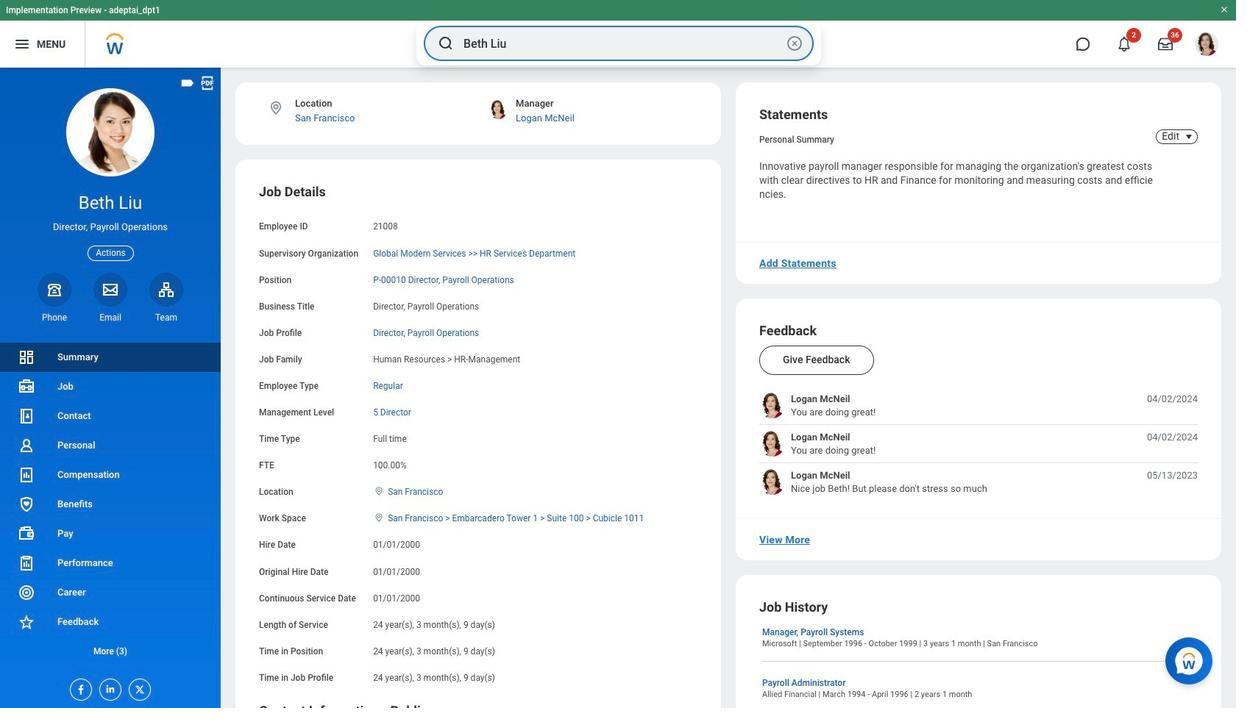 Task type: vqa. For each thing, say whether or not it's contained in the screenshot.
Batch Drop Enrollment
no



Task type: describe. For each thing, give the bounding box(es) containing it.
personal summary element
[[759, 132, 835, 145]]

0 vertical spatial location image
[[268, 100, 284, 116]]

Search Workday  search field
[[464, 27, 783, 60]]

view team image
[[157, 281, 175, 299]]

2 employee's photo (logan mcneil) image from the top
[[759, 432, 785, 457]]

linkedin image
[[100, 680, 116, 695]]

caret down image
[[1180, 131, 1198, 143]]

mail image
[[102, 281, 119, 299]]

phone beth liu element
[[38, 312, 71, 324]]

x image
[[130, 680, 146, 696]]

compensation image
[[18, 467, 35, 484]]

x circle image
[[786, 35, 804, 52]]

facebook image
[[71, 680, 87, 696]]

justify image
[[13, 35, 31, 53]]

view printable version (pdf) image
[[199, 75, 216, 91]]

contact image
[[18, 408, 35, 425]]

personal image
[[18, 437, 35, 455]]

email beth liu element
[[93, 312, 127, 324]]

profile logan mcneil image
[[1195, 32, 1219, 59]]

notifications large image
[[1117, 37, 1132, 52]]

summary image
[[18, 349, 35, 366]]



Task type: locate. For each thing, give the bounding box(es) containing it.
1 horizontal spatial list
[[759, 393, 1198, 496]]

inbox large image
[[1158, 37, 1173, 52]]

location image
[[268, 100, 284, 116], [373, 513, 385, 524]]

banner
[[0, 0, 1236, 68]]

0 horizontal spatial list
[[0, 343, 221, 667]]

location image
[[373, 487, 385, 497]]

performance image
[[18, 555, 35, 573]]

0 horizontal spatial location image
[[268, 100, 284, 116]]

team beth liu element
[[149, 312, 183, 324]]

group
[[259, 184, 698, 685]]

tag image
[[180, 75, 196, 91]]

search image
[[437, 35, 455, 52]]

full time element
[[373, 431, 407, 445]]

1 employee's photo (logan mcneil) image from the top
[[759, 393, 785, 419]]

1 vertical spatial location image
[[373, 513, 385, 524]]

2 vertical spatial employee's photo (logan mcneil) image
[[759, 470, 785, 496]]

pay image
[[18, 525, 35, 543]]

navigation pane region
[[0, 68, 221, 709]]

1 horizontal spatial location image
[[373, 513, 385, 524]]

job image
[[18, 378, 35, 396]]

employee's photo (logan mcneil) image
[[759, 393, 785, 419], [759, 432, 785, 457], [759, 470, 785, 496]]

phone image
[[44, 281, 65, 299]]

0 vertical spatial employee's photo (logan mcneil) image
[[759, 393, 785, 419]]

3 employee's photo (logan mcneil) image from the top
[[759, 470, 785, 496]]

feedback image
[[18, 614, 35, 631]]

career image
[[18, 584, 35, 602]]

close environment banner image
[[1220, 5, 1229, 14]]

None search field
[[417, 21, 821, 65]]

1 vertical spatial employee's photo (logan mcneil) image
[[759, 432, 785, 457]]

benefits image
[[18, 496, 35, 514]]

list
[[0, 343, 221, 667], [759, 393, 1198, 496]]



